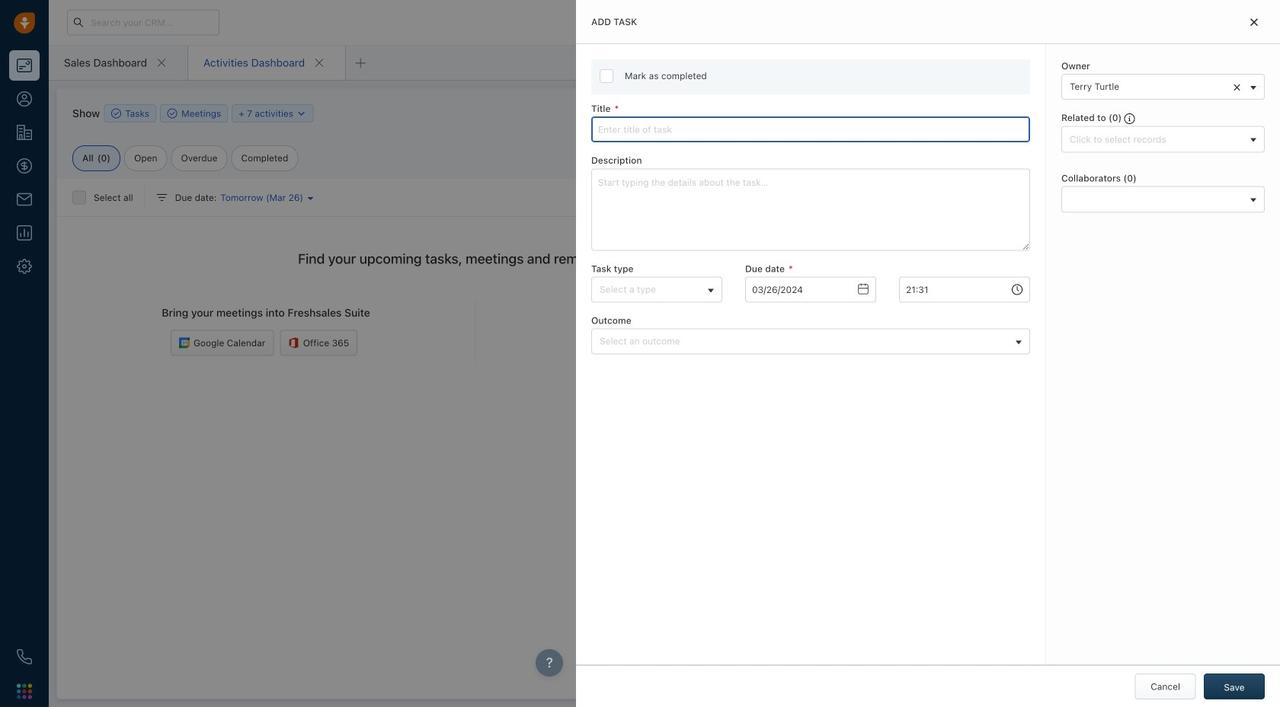 Task type: vqa. For each thing, say whether or not it's contained in the screenshot.
search box at top
yes



Task type: locate. For each thing, give the bounding box(es) containing it.
Enter title of task text field
[[591, 117, 1030, 143]]

dialog
[[576, 0, 1280, 708]]

phone element
[[9, 642, 40, 673]]

freshworks switcher image
[[17, 684, 32, 700]]

phone image
[[17, 650, 32, 665]]

None search field
[[1066, 192, 1245, 208]]

Start typing the details about the task… text field
[[591, 169, 1030, 251]]

None text field
[[899, 277, 1030, 303]]

tab panel
[[576, 0, 1280, 708]]



Task type: describe. For each thing, give the bounding box(es) containing it.
Click to select records search field
[[1066, 131, 1245, 147]]

down image
[[296, 109, 307, 119]]

Search your CRM... text field
[[67, 10, 219, 35]]

-- text field
[[745, 277, 876, 303]]

close image
[[1250, 18, 1258, 27]]



